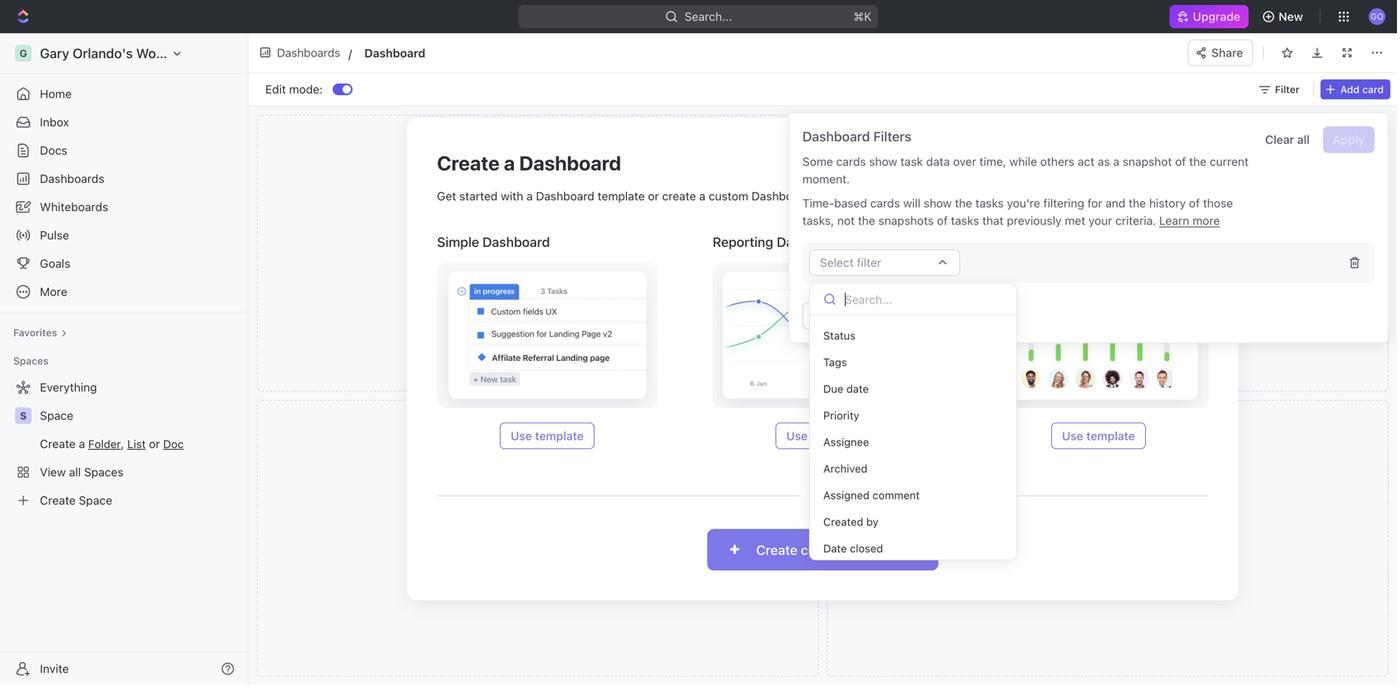 Task type: vqa. For each thing, say whether or not it's contained in the screenshot.
fourth Select Template dropdown button from the bottom of the page
no



Task type: locate. For each thing, give the bounding box(es) containing it.
simple dashboard image
[[437, 263, 657, 408]]

your down for
[[1089, 214, 1112, 227]]

space, , element
[[15, 407, 32, 424]]

0 horizontal spatial custom
[[709, 189, 748, 203]]

2 horizontal spatial of
[[1189, 196, 1200, 210]]

tasks up "that"
[[975, 196, 1004, 210]]

dashboards
[[277, 46, 340, 59], [40, 172, 104, 185]]

None text field
[[364, 43, 708, 63]]

goals
[[40, 257, 70, 270]]

create inside "create custom dashboard" button
[[756, 542, 798, 558]]

current
[[1210, 155, 1249, 168]]

2 use template from the left
[[786, 429, 859, 443]]

0 vertical spatial custom
[[709, 189, 748, 203]]

0 horizontal spatial use template button
[[500, 423, 595, 449]]

a
[[504, 151, 515, 174], [1113, 155, 1119, 168], [526, 189, 533, 203], [699, 189, 706, 203]]

dec
[[1181, 41, 1201, 54]]

create custom dashboard
[[756, 542, 918, 558]]

add filter
[[826, 309, 877, 323]]

filtering
[[1043, 196, 1084, 210]]

use template
[[511, 429, 584, 443], [786, 429, 859, 443], [1062, 429, 1135, 443]]

1 horizontal spatial or
[[814, 488, 832, 504]]

1 horizontal spatial cards
[[870, 196, 900, 210]]

dashboards link up whiteboards link
[[7, 165, 241, 192]]

task
[[900, 155, 923, 168]]

1 horizontal spatial of
[[1175, 155, 1186, 168]]

2 horizontal spatial use
[[1062, 429, 1083, 443]]

of right the snapshot
[[1175, 155, 1186, 168]]

add group
[[916, 309, 974, 323]]

1 horizontal spatial use template
[[786, 429, 859, 443]]

select
[[820, 256, 854, 269]]

custom up reporting
[[709, 189, 748, 203]]

or
[[648, 189, 659, 203], [814, 488, 832, 504]]

use for reporting
[[786, 429, 808, 443]]

edit
[[265, 82, 286, 96]]

apply button
[[1323, 126, 1375, 153]]

group
[[941, 309, 974, 323]]

you're
[[1007, 196, 1040, 210]]

0 horizontal spatial add
[[826, 309, 848, 323]]

show left task
[[869, 155, 897, 168]]

0 vertical spatial filter
[[857, 256, 881, 269]]

dashboards link up the 'mode:'
[[255, 41, 346, 65]]

priority
[[823, 409, 859, 422]]

dashboard down criteria.
[[1079, 234, 1146, 250]]

comment
[[873, 489, 920, 501]]

needs.
[[900, 189, 937, 203]]

1 vertical spatial filter
[[851, 309, 877, 323]]

previously
[[1007, 214, 1062, 227]]

dashboards up the 'mode:'
[[277, 46, 340, 59]]

create
[[437, 151, 500, 174], [756, 542, 798, 558]]

2 horizontal spatial add
[[1340, 84, 1360, 95]]

1 vertical spatial or
[[814, 488, 832, 504]]

use template button
[[500, 423, 595, 449], [776, 423, 870, 449], [1051, 423, 1146, 449]]

filter up 'status'
[[851, 309, 877, 323]]

Search... text field
[[845, 287, 1010, 312]]

time,
[[980, 155, 1006, 168]]

the right not
[[858, 214, 875, 227]]

date
[[846, 383, 869, 395]]

1 vertical spatial create
[[756, 542, 798, 558]]

favorites button
[[7, 323, 74, 343]]

tasks left "that"
[[951, 214, 979, 227]]

1 use from the left
[[511, 429, 532, 443]]

cards
[[836, 155, 866, 168], [870, 196, 900, 210]]

use for time
[[1062, 429, 1083, 443]]

add for add filter
[[826, 309, 848, 323]]

0 vertical spatial dashboards link
[[255, 41, 346, 65]]

0 horizontal spatial cards
[[836, 155, 866, 168]]

1 vertical spatial dashboards
[[40, 172, 104, 185]]

dashboards for right dashboards link
[[277, 46, 340, 59]]

dashboards up the whiteboards
[[40, 172, 104, 185]]

your right fit
[[841, 189, 865, 203]]

1 use template from the left
[[511, 429, 584, 443]]

or up 'created'
[[814, 488, 832, 504]]

0 horizontal spatial show
[[869, 155, 897, 168]]

due
[[823, 383, 843, 395]]

filter right select at the right of the page
[[857, 256, 881, 269]]

1 vertical spatial of
[[1189, 196, 1200, 210]]

use template button for reporting dashboard
[[776, 423, 870, 449]]

time tracking dashboard image
[[988, 263, 1209, 408]]

dashboard down with
[[482, 234, 550, 250]]

snapshot
[[1123, 155, 1172, 168]]

1 vertical spatial custom
[[801, 542, 847, 558]]

tags
[[823, 356, 847, 368]]

of for those
[[1189, 196, 1200, 210]]

add left group
[[916, 309, 938, 323]]

2 use from the left
[[786, 429, 808, 443]]

get
[[437, 189, 456, 203]]

a inside some cards show task data over time, while others act as a snapshot of the current moment.
[[1113, 155, 1119, 168]]

more
[[1193, 214, 1220, 227]]

card
[[1362, 84, 1384, 95]]

invite
[[40, 662, 69, 676]]

create up started on the left top of page
[[437, 151, 500, 174]]

filter
[[1275, 84, 1300, 95]]

dashboard down by
[[850, 542, 918, 558]]

0 horizontal spatial use
[[511, 429, 532, 443]]

1 vertical spatial show
[[924, 196, 952, 210]]

1 horizontal spatial dashboards
[[277, 46, 340, 59]]

0 vertical spatial create
[[437, 151, 500, 174]]

get started with a dashboard template or create a custom dashboard to fit your exact needs.
[[437, 189, 937, 203]]

0 horizontal spatial or
[[648, 189, 659, 203]]

your
[[841, 189, 865, 203], [1089, 214, 1112, 227]]

3 use from the left
[[1062, 429, 1083, 443]]

filter
[[857, 256, 881, 269], [851, 309, 877, 323]]

of inside some cards show task data over time, while others act as a snapshot of the current moment.
[[1175, 155, 1186, 168]]

3 use template button from the left
[[1051, 423, 1146, 449]]

add left card
[[1340, 84, 1360, 95]]

the left current
[[1189, 155, 1207, 168]]

or left create at the top of page
[[648, 189, 659, 203]]

dashboards inside sidebar navigation
[[40, 172, 104, 185]]

of right 'snapshots' at right
[[937, 214, 948, 227]]

closed
[[850, 542, 883, 555]]

create custom dashboard button
[[707, 529, 939, 571]]

0 vertical spatial of
[[1175, 155, 1186, 168]]

of up learn more link
[[1189, 196, 1200, 210]]

select filter button
[[809, 249, 960, 276]]

1 horizontal spatial your
[[1089, 214, 1112, 227]]

1 horizontal spatial use
[[786, 429, 808, 443]]

3 use template from the left
[[1062, 429, 1135, 443]]

some
[[803, 155, 833, 168]]

s
[[20, 410, 27, 422]]

1 horizontal spatial add
[[916, 309, 938, 323]]

upgrade link
[[1170, 5, 1249, 28]]

assignee
[[823, 436, 869, 448]]

0 vertical spatial show
[[869, 155, 897, 168]]

1 vertical spatial tasks
[[951, 214, 979, 227]]

0 vertical spatial cards
[[836, 155, 866, 168]]

1 horizontal spatial create
[[756, 542, 798, 558]]

1 vertical spatial cards
[[870, 196, 900, 210]]

custom down 'created'
[[801, 542, 847, 558]]

use
[[511, 429, 532, 443], [786, 429, 808, 443], [1062, 429, 1083, 443]]

create left 'date'
[[756, 542, 798, 558]]

show right will
[[924, 196, 952, 210]]

add filter button
[[803, 303, 886, 329]]

show inside some cards show task data over time, while others act as a snapshot of the current moment.
[[869, 155, 897, 168]]

0 horizontal spatial dashboards link
[[7, 165, 241, 192]]

act
[[1078, 155, 1095, 168]]

time tracking dashboard
[[988, 234, 1146, 250]]

those
[[1203, 196, 1233, 210]]

edit mode:
[[265, 82, 323, 96]]

docs
[[40, 143, 67, 157]]

reporting dashboard
[[713, 234, 844, 250]]

filter inside 'dropdown button'
[[857, 256, 881, 269]]

reporting
[[713, 234, 773, 250]]

clickup logo image
[[1320, 40, 1394, 55]]

while
[[1009, 155, 1037, 168]]

1 horizontal spatial show
[[924, 196, 952, 210]]

cards left will
[[870, 196, 900, 210]]

filter inside button
[[851, 309, 877, 323]]

add for add card
[[1340, 84, 1360, 95]]

to
[[813, 189, 824, 203]]

your inside time-based cards will show the tasks you're filtering for and the history of those tasks, not the snapshots of tasks that previously met your criteria.
[[1089, 214, 1112, 227]]

of for the
[[1175, 155, 1186, 168]]

custom inside button
[[801, 542, 847, 558]]

filter button
[[1255, 79, 1306, 99]]

cards up moment.
[[836, 155, 866, 168]]

0 vertical spatial dashboards
[[277, 46, 340, 59]]

tasks
[[975, 196, 1004, 210], [951, 214, 979, 227]]

1 vertical spatial your
[[1089, 214, 1112, 227]]

for
[[1088, 196, 1102, 210]]

use for simple
[[511, 429, 532, 443]]

2 horizontal spatial use template
[[1062, 429, 1135, 443]]

2 horizontal spatial use template button
[[1051, 423, 1146, 449]]

1 use template button from the left
[[500, 423, 595, 449]]

dec 14, 2023 at 11:59 am
[[1181, 41, 1308, 54]]

1 horizontal spatial custom
[[801, 542, 847, 558]]

0 horizontal spatial create
[[437, 151, 500, 174]]

dashboard up with
[[519, 151, 621, 174]]

0 horizontal spatial use template
[[511, 429, 584, 443]]

a right as
[[1113, 155, 1119, 168]]

custom
[[709, 189, 748, 203], [801, 542, 847, 558]]

the
[[1189, 155, 1207, 168], [955, 196, 972, 210], [1129, 196, 1146, 210], [858, 214, 875, 227]]

data
[[926, 155, 950, 168]]

0 horizontal spatial dashboards
[[40, 172, 104, 185]]

dashboard down 'create a dashboard'
[[536, 189, 594, 203]]

the inside some cards show task data over time, while others act as a snapshot of the current moment.
[[1189, 155, 1207, 168]]

2 use template button from the left
[[776, 423, 870, 449]]

add up 'status'
[[826, 309, 848, 323]]

all
[[1297, 133, 1310, 146]]

1 horizontal spatial use template button
[[776, 423, 870, 449]]

dashboard
[[519, 151, 621, 174], [536, 189, 594, 203], [752, 189, 810, 203], [482, 234, 550, 250], [777, 234, 844, 250], [1079, 234, 1146, 250], [850, 542, 918, 558]]

by
[[866, 516, 879, 528]]

0 vertical spatial your
[[841, 189, 865, 203]]

0 horizontal spatial of
[[937, 214, 948, 227]]



Task type: describe. For each thing, give the bounding box(es) containing it.
due date
[[823, 383, 869, 395]]

goals link
[[7, 250, 241, 277]]

created
[[823, 516, 863, 528]]

dashboard left 'to'
[[752, 189, 810, 203]]

search...
[[685, 10, 732, 23]]

dashboards for the bottommost dashboards link
[[40, 172, 104, 185]]

over
[[953, 155, 976, 168]]

criteria.
[[1115, 214, 1156, 227]]

spaces
[[13, 355, 49, 367]]

space
[[40, 409, 73, 422]]

1 horizontal spatial dashboards link
[[255, 41, 346, 65]]

template for simple dashboard
[[535, 429, 584, 443]]

filter for add filter
[[851, 309, 877, 323]]

will
[[903, 196, 921, 210]]

add for add group
[[916, 309, 938, 323]]

tracking
[[1022, 234, 1076, 250]]

snapshots
[[878, 214, 934, 227]]

use template button for simple dashboard
[[500, 423, 595, 449]]

cards inside some cards show task data over time, while others act as a snapshot of the current moment.
[[836, 155, 866, 168]]

learn more link
[[1159, 214, 1220, 227]]

status
[[823, 329, 856, 342]]

others
[[1040, 155, 1075, 168]]

the down the over
[[955, 196, 972, 210]]

whiteboards
[[40, 200, 108, 214]]

started
[[459, 189, 498, 203]]

dashboard down tasks,
[[777, 234, 844, 250]]

clear all
[[1265, 133, 1310, 146]]

with
[[501, 189, 523, 203]]

0 horizontal spatial your
[[841, 189, 865, 203]]

dashboard inside "create custom dashboard" button
[[850, 542, 918, 558]]

11:59
[[1263, 41, 1290, 54]]

0 vertical spatial tasks
[[975, 196, 1004, 210]]

moment.
[[803, 172, 850, 186]]

a right create at the top of page
[[699, 189, 706, 203]]

template for time tracking dashboard
[[1086, 429, 1135, 443]]

history
[[1149, 196, 1186, 210]]

date
[[823, 542, 847, 555]]

1 vertical spatial dashboards link
[[7, 165, 241, 192]]

upgrade
[[1193, 10, 1240, 23]]

create for create a dashboard
[[437, 151, 500, 174]]

new button
[[1255, 3, 1313, 30]]

a up with
[[504, 151, 515, 174]]

2 vertical spatial of
[[937, 214, 948, 227]]

that
[[982, 214, 1004, 227]]

assigned comment
[[823, 489, 920, 501]]

tasks,
[[803, 214, 834, 227]]

use template for time tracking dashboard
[[1062, 429, 1135, 443]]

template for reporting dashboard
[[811, 429, 859, 443]]

created by
[[823, 516, 879, 528]]

a right with
[[526, 189, 533, 203]]

time-based cards will show the tasks you're filtering for and the history of those tasks, not the snapshots of tasks that previously met your criteria.
[[803, 196, 1233, 227]]

assigned
[[823, 489, 870, 501]]

based
[[834, 196, 867, 210]]

home
[[40, 87, 72, 101]]

use template for simple dashboard
[[511, 429, 584, 443]]

am
[[1293, 41, 1308, 54]]

show inside time-based cards will show the tasks you're filtering for and the history of those tasks, not the snapshots of tasks that previously met your criteria.
[[924, 196, 952, 210]]

share
[[1211, 46, 1243, 59]]

whiteboards link
[[7, 194, 241, 220]]

use template for reporting dashboard
[[786, 429, 859, 443]]

learn more
[[1159, 214, 1220, 227]]

not
[[837, 214, 855, 227]]

14,
[[1204, 41, 1218, 54]]

2023
[[1221, 41, 1248, 54]]

sidebar navigation
[[0, 33, 249, 685]]

at
[[1251, 41, 1261, 54]]

pulse link
[[7, 222, 241, 249]]

⌘k
[[854, 10, 872, 23]]

0 vertical spatial or
[[648, 189, 659, 203]]

filter button
[[1255, 79, 1306, 99]]

time-
[[803, 196, 834, 210]]

create for create custom dashboard
[[756, 542, 798, 558]]

inbox link
[[7, 109, 241, 136]]

clear
[[1265, 133, 1294, 146]]

the up criteria.
[[1129, 196, 1146, 210]]

archived
[[823, 462, 868, 475]]

filter for select filter
[[857, 256, 881, 269]]

time
[[988, 234, 1019, 250]]

as
[[1098, 155, 1110, 168]]

select filter
[[820, 256, 881, 269]]

home link
[[7, 81, 241, 107]]

date closed
[[823, 542, 883, 555]]

share button
[[1188, 40, 1253, 66]]

learn
[[1159, 214, 1189, 227]]

inbox
[[40, 115, 69, 129]]

use template button for time tracking dashboard
[[1051, 423, 1146, 449]]

fit
[[827, 189, 838, 203]]

simple
[[437, 234, 479, 250]]

and
[[1106, 196, 1126, 210]]

reporting dashboard image
[[713, 263, 933, 408]]

cards inside time-based cards will show the tasks you're filtering for and the history of those tasks, not the snapshots of tasks that previously met your criteria.
[[870, 196, 900, 210]]

met
[[1065, 214, 1085, 227]]

apply
[[1333, 133, 1365, 146]]

some cards show task data over time, while others act as a snapshot of the current moment.
[[803, 155, 1249, 186]]

favorites
[[13, 327, 57, 338]]

new
[[1279, 10, 1303, 23]]

add group button
[[893, 303, 984, 329]]

simple dashboard
[[437, 234, 550, 250]]

create a dashboard
[[437, 151, 621, 174]]

create
[[662, 189, 696, 203]]



